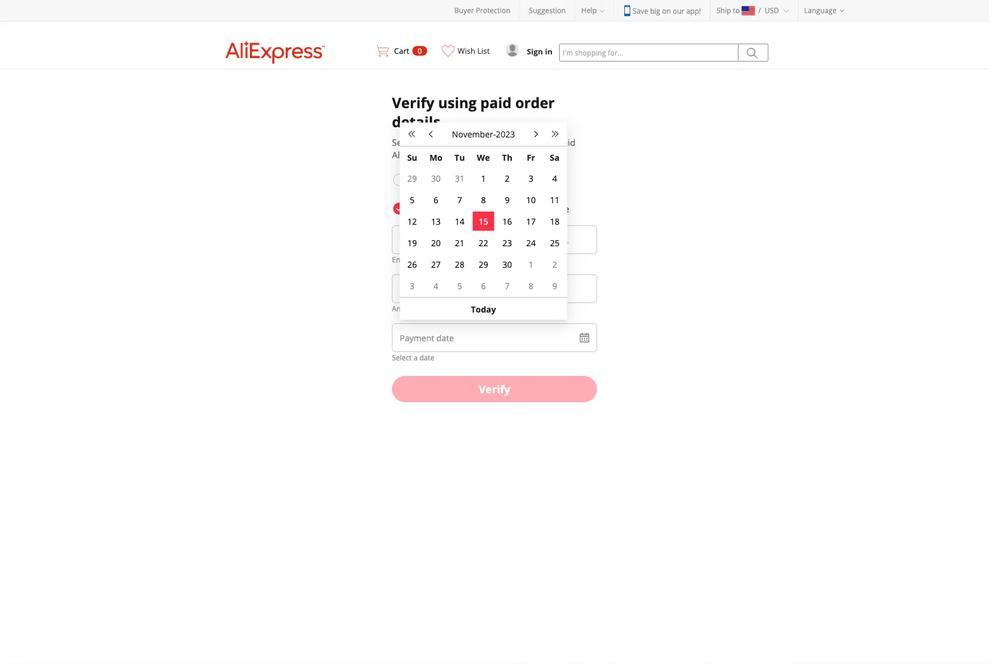 Task type: locate. For each thing, give the bounding box(es) containing it.
suggestion
[[529, 5, 566, 15]]

list
[[478, 45, 490, 56]]

app!
[[687, 6, 702, 16]]

cart
[[394, 45, 410, 56]]

None submit
[[739, 44, 769, 62]]

to
[[734, 5, 740, 15]]

ship
[[717, 5, 732, 15]]

language
[[805, 5, 837, 15]]

sign
[[527, 46, 544, 57]]

ship to
[[717, 5, 740, 15]]

/ usd
[[759, 5, 780, 15]]

I'm shopping for... text field
[[560, 44, 739, 62]]

protection
[[476, 5, 511, 15]]

suggestion link
[[529, 5, 566, 15]]

wish
[[458, 45, 476, 56]]

wish list
[[458, 45, 490, 56]]

save big on our app! link
[[624, 5, 702, 16]]

save big on our app!
[[633, 6, 702, 16]]

usd
[[765, 5, 780, 15]]

sign in
[[527, 46, 553, 57]]



Task type: describe. For each thing, give the bounding box(es) containing it.
language link
[[799, 0, 854, 21]]

save
[[633, 6, 649, 16]]

sign in link
[[527, 46, 553, 57]]

buyer protection
[[455, 5, 511, 15]]

buyer protection link
[[455, 5, 511, 15]]

big
[[651, 6, 661, 16]]

in
[[546, 46, 553, 57]]

help
[[582, 5, 597, 15]]

our
[[673, 6, 685, 16]]

0
[[418, 46, 422, 56]]

wish list link
[[437, 27, 497, 66]]

buyer
[[455, 5, 474, 15]]

/
[[759, 5, 762, 15]]

on
[[663, 6, 671, 16]]



Task type: vqa. For each thing, say whether or not it's contained in the screenshot.
the Sign in link in the top right of the page
yes



